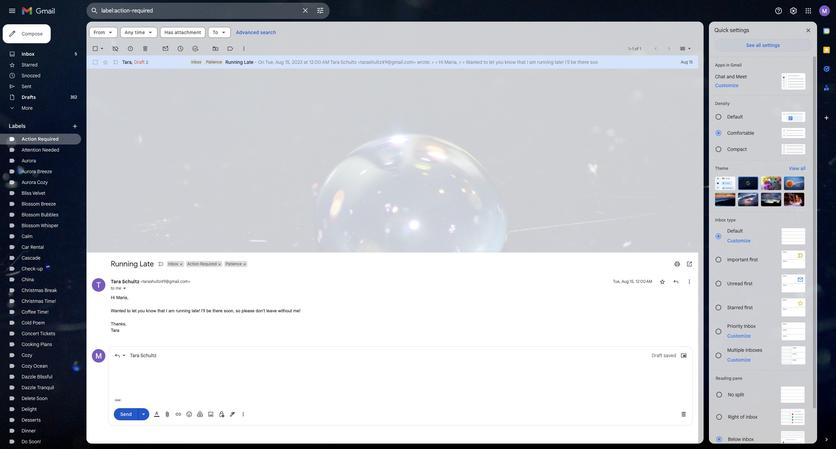 Task type: describe. For each thing, give the bounding box(es) containing it.
from
[[94, 29, 105, 35]]

blossom bubbles
[[22, 212, 58, 218]]

1 vertical spatial i'll
[[201, 308, 205, 313]]

–
[[630, 46, 632, 51]]

action required link
[[22, 136, 59, 142]]

advanced search button
[[233, 26, 279, 39]]

tara for tara schultz < tarashultz49@gmail.com >
[[111, 279, 121, 285]]

reading pane element
[[716, 376, 805, 381]]

important first
[[727, 257, 758, 263]]

cold poem link
[[22, 320, 45, 326]]

1 vertical spatial that
[[158, 308, 165, 313]]

let inside row
[[489, 59, 495, 65]]

snooze image
[[177, 45, 184, 52]]

1 default from the top
[[727, 114, 743, 120]]

running for running late
[[111, 259, 138, 269]]

tara , draft 2
[[122, 59, 148, 65]]

wanted to let you know that i am running late! i'll be there soon, so please don't leave without me!
[[111, 308, 302, 313]]

gmail
[[731, 63, 742, 68]]

of inside running late main content
[[635, 46, 639, 51]]

first for unread first
[[744, 281, 753, 287]]

tara for tara , draft 2
[[122, 59, 132, 65]]

insert files using drive image
[[197, 411, 203, 418]]

late! inside row
[[555, 59, 564, 65]]

hi inside row
[[439, 59, 443, 65]]

tickets
[[40, 331, 55, 337]]

advanced search
[[236, 29, 276, 35]]

chat and meet customize
[[715, 74, 747, 89]]

running late main content
[[86, 22, 704, 444]]

15, inside row
[[285, 59, 291, 65]]

car
[[22, 244, 29, 250]]

row inside running late main content
[[86, 55, 698, 69]]

0 horizontal spatial aug
[[275, 59, 284, 65]]

dinner
[[22, 428, 36, 434]]

calm
[[22, 233, 33, 240]]

at
[[304, 59, 308, 65]]

comfortable
[[727, 130, 754, 136]]

quick settings
[[715, 27, 749, 34]]

2023
[[292, 59, 303, 65]]

15
[[689, 59, 693, 65]]

velvet
[[32, 190, 45, 196]]

search
[[260, 29, 276, 35]]

2 horizontal spatial aug
[[681, 59, 688, 65]]

352
[[70, 95, 77, 100]]

cascade link
[[22, 255, 40, 261]]

multiple
[[727, 347, 744, 353]]

first for starred first
[[744, 305, 753, 311]]

delete
[[22, 396, 35, 402]]

display density element
[[715, 101, 806, 106]]

dazzle blissful link
[[22, 374, 52, 380]]

tara inside thanks, tara
[[111, 328, 119, 333]]

apps
[[715, 63, 725, 68]]

sent link
[[22, 83, 31, 90]]

i inside row
[[527, 59, 528, 65]]

attention
[[22, 147, 41, 153]]

delight link
[[22, 406, 37, 413]]

1 vertical spatial you
[[138, 308, 145, 313]]

> inside tara schultz < tarashultz49@gmail.com >
[[188, 279, 190, 284]]

report spam image
[[127, 45, 134, 52]]

that inside row
[[517, 59, 526, 65]]

cooking plans
[[22, 342, 52, 348]]

schultz for tara schultz
[[140, 353, 156, 359]]

theme
[[715, 166, 729, 171]]

blossom for blossom breeze
[[22, 201, 40, 207]]

settings inside button
[[762, 42, 780, 48]]

tue, inside cell
[[613, 279, 621, 284]]

<
[[140, 279, 143, 284]]

view all button
[[785, 165, 810, 173]]

priority
[[727, 323, 743, 329]]

all for view
[[801, 166, 806, 172]]

concert tickets
[[22, 331, 55, 337]]

delete image
[[142, 45, 149, 52]]

advanced search options image
[[314, 4, 327, 17]]

plans
[[40, 342, 52, 348]]

drafts link
[[22, 94, 36, 100]]

action required button
[[186, 261, 217, 267]]

gmail image
[[22, 4, 58, 18]]

tara schultz
[[130, 353, 156, 359]]

theme element
[[715, 165, 729, 172]]

more image
[[241, 45, 247, 52]]

chat
[[715, 74, 726, 80]]

delight
[[22, 406, 37, 413]]

inbox inside row
[[191, 59, 201, 65]]

check-up
[[22, 266, 43, 272]]

dazzle for dazzle blissful
[[22, 374, 36, 380]]

to inside row
[[484, 59, 488, 65]]

so
[[236, 308, 240, 313]]

right of inbox
[[728, 414, 758, 420]]

0 horizontal spatial be
[[206, 308, 211, 313]]

3 1 from the left
[[640, 46, 641, 51]]

coffee
[[22, 309, 36, 315]]

0 horizontal spatial know
[[146, 308, 156, 313]]

toggle split pane mode image
[[679, 45, 686, 52]]

concert
[[22, 331, 39, 337]]

aurora cozy link
[[22, 179, 48, 185]]

0 horizontal spatial settings
[[730, 27, 749, 34]]

schultz for tara schultz < tarashultz49@gmail.com >
[[122, 279, 139, 285]]

compose button
[[3, 24, 51, 43]]

be inside row
[[571, 59, 576, 65]]

has attachment button
[[160, 27, 206, 38]]

cold
[[22, 320, 32, 326]]

12:00
[[309, 59, 321, 65]]

below
[[728, 437, 741, 443]]

0 horizontal spatial maria,
[[116, 295, 128, 300]]

cozy for cozy ocean
[[22, 363, 32, 369]]

aurora link
[[22, 158, 36, 164]]

christmas time! link
[[22, 298, 56, 304]]

leave
[[266, 308, 277, 313]]

time
[[135, 29, 145, 35]]

Not starred checkbox
[[659, 278, 666, 285]]

compose
[[22, 31, 43, 37]]

cooking
[[22, 342, 39, 348]]

1 vertical spatial to
[[111, 286, 115, 291]]

tara for tara schultz
[[130, 353, 139, 359]]

please
[[242, 308, 255, 313]]

late for running late
[[140, 259, 154, 269]]

ocean
[[33, 363, 48, 369]]

tue, aug 15, 12:00 am
[[613, 279, 652, 284]]

drafts
[[22, 94, 36, 100]]

cozy for cozy link
[[22, 352, 32, 358]]

quick settings element
[[715, 27, 749, 39]]

insert signature image
[[229, 411, 236, 418]]

12:00 am
[[636, 279, 652, 284]]

aurora for aurora link
[[22, 158, 36, 164]]

attach files image
[[164, 411, 171, 418]]

2 1 from the left
[[632, 46, 634, 51]]

tara schultz cell
[[111, 279, 190, 285]]

christmas for christmas break
[[22, 288, 43, 294]]

meet
[[736, 74, 747, 80]]

tranquil
[[37, 385, 54, 391]]

aurora for aurora cozy
[[22, 179, 36, 185]]

bubbles
[[41, 212, 58, 218]]

density
[[715, 101, 730, 106]]

wrote:
[[417, 59, 431, 65]]

unread first
[[727, 281, 753, 287]]

1 vertical spatial inbox
[[742, 437, 754, 443]]

to me
[[111, 286, 121, 291]]

dazzle tranquil
[[22, 385, 54, 391]]

tara right 'am' in the left top of the page
[[330, 59, 340, 65]]

running inside row
[[537, 59, 554, 65]]

add to tasks image
[[192, 45, 199, 52]]

christmas break link
[[22, 288, 57, 294]]

labels
[[9, 123, 26, 130]]

0 horizontal spatial am
[[169, 308, 175, 313]]

none checkbox inside row
[[92, 59, 99, 66]]

there inside row
[[578, 59, 589, 65]]

1 horizontal spatial draft
[[652, 353, 662, 359]]

more
[[22, 105, 33, 111]]

running late - on tue, aug 15, 2023 at 12:00 am tara schultz <tarashultz49@gmail.com> wrote: > > hi maria, > > wanted to let you know that i am running late! i'll be there soo
[[225, 59, 598, 65]]

has attachment
[[165, 29, 201, 35]]

starred link
[[22, 62, 38, 68]]

any
[[125, 29, 134, 35]]

inbox for inbox button
[[168, 261, 178, 267]]

wanted inside row
[[466, 59, 482, 65]]

aug 15
[[681, 59, 693, 65]]

aurora breeze
[[22, 169, 52, 175]]

hi maria,
[[111, 295, 130, 300]]

0 horizontal spatial late!
[[192, 308, 200, 313]]



Task type: locate. For each thing, give the bounding box(es) containing it.
0 horizontal spatial to
[[111, 286, 115, 291]]

settings right quick
[[730, 27, 749, 34]]

0 horizontal spatial that
[[158, 308, 165, 313]]

0 horizontal spatial let
[[132, 308, 137, 313]]

rental
[[30, 244, 44, 250]]

late for running late - on tue, aug 15, 2023 at 12:00 am tara schultz <tarashultz49@gmail.com> wrote: > > hi maria, > > wanted to let you know that i am running late! i'll be there soo
[[244, 59, 253, 65]]

3 blossom from the top
[[22, 223, 40, 229]]

compact
[[727, 146, 747, 152]]

0 horizontal spatial 1
[[628, 46, 630, 51]]

insert photo image
[[207, 411, 214, 418]]

1 vertical spatial first
[[744, 281, 753, 287]]

required
[[38, 136, 59, 142], [200, 261, 217, 267]]

running up show details image
[[111, 259, 138, 269]]

reading
[[716, 376, 732, 381]]

1 horizontal spatial starred
[[727, 305, 743, 311]]

0 horizontal spatial patience
[[206, 59, 222, 65]]

schultz inside row
[[341, 59, 357, 65]]

aurora down attention
[[22, 158, 36, 164]]

show trimmed content image
[[114, 399, 122, 402]]

aurora cozy
[[22, 179, 48, 185]]

1 horizontal spatial settings
[[762, 42, 780, 48]]

priority inbox
[[727, 323, 756, 329]]

running
[[537, 59, 554, 65], [176, 308, 190, 313]]

christmas up coffee time! link
[[22, 298, 43, 304]]

1 vertical spatial hi
[[111, 295, 115, 300]]

wanted
[[466, 59, 482, 65], [111, 308, 126, 313]]

required up needed at the left top
[[38, 136, 59, 142]]

coffee time!
[[22, 309, 49, 315]]

christmas
[[22, 288, 43, 294], [22, 298, 43, 304]]

2 vertical spatial aurora
[[22, 179, 36, 185]]

aurora up 'bliss'
[[22, 179, 36, 185]]

default
[[727, 114, 743, 120], [727, 228, 743, 234]]

blossom down bliss velvet
[[22, 201, 40, 207]]

patience inside row
[[206, 59, 222, 65]]

aug left 12:00 am
[[622, 279, 629, 284]]

1 horizontal spatial required
[[200, 261, 217, 267]]

breeze for blossom breeze
[[41, 201, 56, 207]]

0 vertical spatial to
[[484, 59, 488, 65]]

2 dazzle from the top
[[22, 385, 36, 391]]

1 horizontal spatial all
[[801, 166, 806, 172]]

aug left the 15
[[681, 59, 688, 65]]

customize button
[[711, 81, 743, 90]]

patience right action required button
[[226, 261, 242, 267]]

1 vertical spatial tue,
[[613, 279, 621, 284]]

labels navigation
[[0, 22, 86, 449]]

christmas time!
[[22, 298, 56, 304]]

3 aurora from the top
[[22, 179, 36, 185]]

know inside row
[[505, 59, 516, 65]]

saved
[[664, 353, 676, 359]]

move to image
[[212, 45, 219, 52]]

quick
[[715, 27, 729, 34]]

inbox up starred link
[[22, 51, 34, 57]]

0 horizontal spatial starred
[[22, 62, 38, 68]]

blossom for blossom bubbles
[[22, 212, 40, 218]]

of right the 'right' at bottom right
[[740, 414, 745, 420]]

cascade
[[22, 255, 40, 261]]

default down type
[[727, 228, 743, 234]]

coffee time! link
[[22, 309, 49, 315]]

show details image
[[123, 286, 127, 291]]

tara up to me
[[111, 279, 121, 285]]

search mail image
[[89, 5, 101, 17]]

all inside button
[[801, 166, 806, 172]]

None checkbox
[[92, 59, 99, 66]]

inbox button
[[167, 261, 179, 267]]

cozy link
[[22, 352, 32, 358]]

cozy down cooking
[[22, 352, 32, 358]]

draft left saved
[[652, 353, 662, 359]]

1 vertical spatial christmas
[[22, 298, 43, 304]]

me!
[[293, 308, 301, 313]]

patience down move to image
[[206, 59, 222, 65]]

draft saved
[[652, 353, 676, 359]]

action up attention
[[22, 136, 37, 142]]

starred for starred link
[[22, 62, 38, 68]]

time! up poem
[[37, 309, 49, 315]]

whisper
[[41, 223, 58, 229]]

1 horizontal spatial there
[[578, 59, 589, 65]]

settings
[[730, 27, 749, 34], [762, 42, 780, 48]]

1 vertical spatial i
[[166, 308, 167, 313]]

0 vertical spatial breeze
[[37, 169, 52, 175]]

15,
[[285, 59, 291, 65], [630, 279, 635, 284]]

action inside the labels navigation
[[22, 136, 37, 142]]

0 horizontal spatial all
[[756, 42, 761, 48]]

0 vertical spatial wanted
[[466, 59, 482, 65]]

1 aurora from the top
[[22, 158, 36, 164]]

aurora breeze link
[[22, 169, 52, 175]]

i'll left "soo"
[[565, 59, 570, 65]]

support image
[[775, 7, 783, 15]]

1 vertical spatial late!
[[192, 308, 200, 313]]

1 vertical spatial schultz
[[122, 279, 139, 285]]

remove label "action required" image
[[112, 45, 119, 52]]

type of response image
[[114, 352, 121, 359]]

soon
[[36, 396, 48, 402]]

all for see
[[756, 42, 761, 48]]

don't
[[256, 308, 265, 313]]

1 horizontal spatial 1
[[632, 46, 634, 51]]

hi down to me
[[111, 295, 115, 300]]

i'll inside row
[[565, 59, 570, 65]]

view
[[789, 166, 799, 172]]

be
[[571, 59, 576, 65], [206, 308, 211, 313]]

tab list
[[817, 22, 836, 425]]

inbox left type
[[715, 218, 726, 223]]

inbox right priority
[[744, 323, 756, 329]]

action for action required button
[[187, 261, 199, 267]]

inbox up tarashultz49@gmail.com
[[168, 261, 178, 267]]

check-
[[22, 266, 37, 272]]

from button
[[89, 27, 118, 38]]

china link
[[22, 277, 34, 283]]

advanced
[[236, 29, 259, 35]]

0 vertical spatial draft
[[134, 59, 145, 65]]

1 vertical spatial be
[[206, 308, 211, 313]]

1 vertical spatial running
[[176, 308, 190, 313]]

1 horizontal spatial be
[[571, 59, 576, 65]]

time! for christmas time!
[[44, 298, 56, 304]]

2 christmas from the top
[[22, 298, 43, 304]]

first right unread
[[744, 281, 753, 287]]

cozy down cozy link
[[22, 363, 32, 369]]

1 vertical spatial of
[[740, 414, 745, 420]]

i'll
[[565, 59, 570, 65], [201, 308, 205, 313]]

dazzle down cozy ocean
[[22, 374, 36, 380]]

action inside button
[[187, 261, 199, 267]]

Search mail text field
[[101, 7, 297, 14]]

cozy
[[37, 179, 48, 185], [22, 352, 32, 358], [22, 363, 32, 369]]

0 vertical spatial tue,
[[265, 59, 274, 65]]

me
[[116, 286, 121, 291]]

0 vertical spatial settings
[[730, 27, 749, 34]]

late!
[[555, 59, 564, 65], [192, 308, 200, 313]]

inbox right the 'right' at bottom right
[[746, 414, 758, 420]]

required inside button
[[200, 261, 217, 267]]

action required for action required button
[[187, 261, 217, 267]]

required for action required button
[[200, 261, 217, 267]]

action for action required link on the top left
[[22, 136, 37, 142]]

1 vertical spatial required
[[200, 261, 217, 267]]

0 horizontal spatial hi
[[111, 295, 115, 300]]

blossom for blossom whisper
[[22, 223, 40, 229]]

more button
[[0, 103, 81, 114]]

inbox down add to tasks image
[[191, 59, 201, 65]]

sent
[[22, 83, 31, 90]]

0 vertical spatial all
[[756, 42, 761, 48]]

breeze up bubbles
[[41, 201, 56, 207]]

breeze up aurora cozy link
[[37, 169, 52, 175]]

required left patience button
[[200, 261, 217, 267]]

0 horizontal spatial i'll
[[201, 308, 205, 313]]

action required inside the labels navigation
[[22, 136, 59, 142]]

None checkbox
[[92, 45, 99, 52]]

1 horizontal spatial running
[[537, 59, 554, 65]]

type
[[727, 218, 736, 223]]

inbox for inbox link
[[22, 51, 34, 57]]

dinner link
[[22, 428, 36, 434]]

schultz right "type of response" icon
[[140, 353, 156, 359]]

inbox type element
[[715, 218, 806, 223]]

2 horizontal spatial to
[[484, 59, 488, 65]]

late up tara schultz < tarashultz49@gmail.com >
[[140, 259, 154, 269]]

1 vertical spatial running
[[111, 259, 138, 269]]

discard draft ‪(⌘⇧d)‬ image
[[680, 411, 687, 418]]

2 vertical spatial to
[[127, 308, 131, 313]]

0 vertical spatial patience
[[206, 59, 222, 65]]

2 blossom from the top
[[22, 212, 40, 218]]

action required up attention needed
[[22, 136, 59, 142]]

1 horizontal spatial am
[[530, 59, 536, 65]]

1 1 from the left
[[628, 46, 630, 51]]

i'll left "soon,"
[[201, 308, 205, 313]]

first for important first
[[750, 257, 758, 263]]

dazzle blissful
[[22, 374, 52, 380]]

there
[[578, 59, 589, 65], [213, 308, 223, 313]]

inbox right below
[[742, 437, 754, 443]]

dazzle for dazzle tranquil
[[22, 385, 36, 391]]

late inside row
[[244, 59, 253, 65]]

None search field
[[86, 3, 330, 19]]

starred
[[22, 62, 38, 68], [727, 305, 743, 311]]

any time
[[125, 29, 145, 35]]

1 horizontal spatial aug
[[622, 279, 629, 284]]

inbox for inbox type
[[715, 218, 726, 223]]

required for action required link on the top left
[[38, 136, 59, 142]]

tue, inside row
[[265, 59, 274, 65]]

aurora
[[22, 158, 36, 164], [22, 169, 36, 175], [22, 179, 36, 185]]

delete soon link
[[22, 396, 48, 402]]

dazzle up delete
[[22, 385, 36, 391]]

patience inside button
[[226, 261, 242, 267]]

1 vertical spatial let
[[132, 308, 137, 313]]

blissful
[[37, 374, 52, 380]]

0 vertical spatial dazzle
[[22, 374, 36, 380]]

blossom
[[22, 201, 40, 207], [22, 212, 40, 218], [22, 223, 40, 229]]

row
[[86, 55, 698, 69]]

tarashultz49@gmail.com
[[143, 279, 188, 284]]

1 blossom from the top
[[22, 201, 40, 207]]

all inside button
[[756, 42, 761, 48]]

draft right ,
[[134, 59, 145, 65]]

bliss velvet
[[22, 190, 45, 196]]

desserts link
[[22, 417, 41, 423]]

schultz up show details image
[[122, 279, 139, 285]]

there left "soo"
[[578, 59, 589, 65]]

breeze for aurora breeze
[[37, 169, 52, 175]]

1 horizontal spatial late!
[[555, 59, 564, 65]]

action required inside action required button
[[187, 261, 217, 267]]

tue, right on
[[265, 59, 274, 65]]

0 vertical spatial first
[[750, 257, 758, 263]]

maria, inside row
[[445, 59, 458, 65]]

1 horizontal spatial late
[[244, 59, 253, 65]]

draft inside row
[[134, 59, 145, 65]]

maria, right "wrote:"
[[445, 59, 458, 65]]

2 aurora from the top
[[22, 169, 36, 175]]

christmas for christmas time!
[[22, 298, 43, 304]]

2 default from the top
[[727, 228, 743, 234]]

to
[[484, 59, 488, 65], [111, 286, 115, 291], [127, 308, 131, 313]]

see
[[746, 42, 755, 48]]

settings image
[[790, 7, 798, 15]]

hi
[[439, 59, 443, 65], [111, 295, 115, 300]]

aug inside cell
[[622, 279, 629, 284]]

15, inside cell
[[630, 279, 635, 284]]

0 horizontal spatial tue,
[[265, 59, 274, 65]]

inbox inside the labels navigation
[[22, 51, 34, 57]]

2 horizontal spatial schultz
[[341, 59, 357, 65]]

1 vertical spatial 15,
[[630, 279, 635, 284]]

snoozed
[[22, 73, 40, 79]]

inboxes
[[746, 347, 762, 353]]

aurora down aurora link
[[22, 169, 36, 175]]

1 dazzle from the top
[[22, 374, 36, 380]]

0 vertical spatial late!
[[555, 59, 564, 65]]

0 horizontal spatial action required
[[22, 136, 59, 142]]

1 horizontal spatial let
[[489, 59, 495, 65]]

car rental
[[22, 244, 44, 250]]

1 vertical spatial there
[[213, 308, 223, 313]]

desserts
[[22, 417, 41, 423]]

1 christmas from the top
[[22, 288, 43, 294]]

attention needed link
[[22, 147, 59, 153]]

cozy up velvet
[[37, 179, 48, 185]]

time!
[[44, 298, 56, 304], [37, 309, 49, 315]]

0 horizontal spatial schultz
[[122, 279, 139, 285]]

0 vertical spatial schultz
[[341, 59, 357, 65]]

running for running late - on tue, aug 15, 2023 at 12:00 am tara schultz <tarashultz49@gmail.com> wrote: > > hi maria, > > wanted to let you know that i am running late! i'll be there soo
[[225, 59, 243, 65]]

0 horizontal spatial running
[[176, 308, 190, 313]]

0 vertical spatial inbox
[[746, 414, 758, 420]]

0 horizontal spatial late
[[140, 259, 154, 269]]

0 vertical spatial action required
[[22, 136, 59, 142]]

blossom down blossom breeze 'link'
[[22, 212, 40, 218]]

0 horizontal spatial wanted
[[111, 308, 126, 313]]

clear search image
[[299, 4, 312, 17]]

maria, down show details image
[[116, 295, 128, 300]]

late left '-'
[[244, 59, 253, 65]]

first up priority inbox
[[744, 305, 753, 311]]

customize
[[715, 82, 739, 89]]

action required for action required link on the top left
[[22, 136, 59, 142]]

1 vertical spatial know
[[146, 308, 156, 313]]

action required
[[22, 136, 59, 142], [187, 261, 217, 267]]

do soon!
[[22, 439, 41, 445]]

blossom up calm
[[22, 223, 40, 229]]

starred up priority
[[727, 305, 743, 311]]

insert link ‪(⌘k)‬ image
[[175, 411, 182, 418]]

be left "soo"
[[571, 59, 576, 65]]

be left "soon,"
[[206, 308, 211, 313]]

am
[[322, 59, 329, 65]]

settings right see
[[762, 42, 780, 48]]

starred for starred first
[[727, 305, 743, 311]]

labels heading
[[9, 123, 72, 130]]

schultz
[[341, 59, 357, 65], [122, 279, 139, 285], [140, 353, 156, 359]]

1 horizontal spatial you
[[496, 59, 504, 65]]

0 horizontal spatial there
[[213, 308, 223, 313]]

1 horizontal spatial maria,
[[445, 59, 458, 65]]

1 horizontal spatial schultz
[[140, 353, 156, 359]]

0 vertical spatial 15,
[[285, 59, 291, 65]]

calm link
[[22, 233, 33, 240]]

1 vertical spatial cozy
[[22, 352, 32, 358]]

running inside row
[[225, 59, 243, 65]]

row containing tara
[[86, 55, 698, 69]]

running down labels icon
[[225, 59, 243, 65]]

snoozed link
[[22, 73, 40, 79]]

tara
[[122, 59, 132, 65], [330, 59, 340, 65], [111, 279, 121, 285], [111, 328, 119, 333], [130, 353, 139, 359]]

toggle confidential mode image
[[218, 411, 225, 418]]

tara right "type of response" icon
[[130, 353, 139, 359]]

more send options image
[[140, 411, 147, 418]]

0 vertical spatial i'll
[[565, 59, 570, 65]]

there left "soon,"
[[213, 308, 223, 313]]

tara down thanks, in the left bottom of the page
[[111, 328, 119, 333]]

labels image
[[227, 45, 234, 52]]

1 horizontal spatial that
[[517, 59, 526, 65]]

cozy ocean
[[22, 363, 48, 369]]

starred up snoozed
[[22, 62, 38, 68]]

1 vertical spatial am
[[169, 308, 175, 313]]

blossom whisper
[[22, 223, 58, 229]]

am inside row
[[530, 59, 536, 65]]

15, left 12:00 am
[[630, 279, 635, 284]]

main menu image
[[8, 7, 16, 15]]

all right view
[[801, 166, 806, 172]]

break
[[45, 288, 57, 294]]

0 vertical spatial you
[[496, 59, 504, 65]]

1 vertical spatial action
[[187, 261, 199, 267]]

action required right inbox button
[[187, 261, 217, 267]]

1 horizontal spatial know
[[505, 59, 516, 65]]

unread
[[727, 281, 743, 287]]

tue, left 12:00 am
[[613, 279, 621, 284]]

reading pane
[[716, 376, 742, 381]]

1 horizontal spatial 15,
[[630, 279, 635, 284]]

0 horizontal spatial of
[[635, 46, 639, 51]]

check-up link
[[22, 266, 43, 272]]

1 vertical spatial aurora
[[22, 169, 36, 175]]

tara schultz < tarashultz49@gmail.com >
[[111, 279, 190, 285]]

0 vertical spatial blossom
[[22, 201, 40, 207]]

bliss velvet link
[[22, 190, 45, 196]]

starred first
[[727, 305, 753, 311]]

0 vertical spatial hi
[[439, 59, 443, 65]]

0 horizontal spatial draft
[[134, 59, 145, 65]]

2 vertical spatial schultz
[[140, 353, 156, 359]]

1 horizontal spatial to
[[127, 308, 131, 313]]

time! down break
[[44, 298, 56, 304]]

aug left 2023
[[275, 59, 284, 65]]

more options image
[[241, 411, 245, 418]]

schultz right 'am' in the left top of the page
[[341, 59, 357, 65]]

tue, aug 15, 12:00 am cell
[[613, 278, 652, 285]]

0 horizontal spatial i
[[166, 308, 167, 313]]

1 horizontal spatial i'll
[[565, 59, 570, 65]]

0 vertical spatial let
[[489, 59, 495, 65]]

1 horizontal spatial tue,
[[613, 279, 621, 284]]

starred inside the labels navigation
[[22, 62, 38, 68]]

1 vertical spatial blossom
[[22, 212, 40, 218]]

2 horizontal spatial 1
[[640, 46, 641, 51]]

1 vertical spatial draft
[[652, 353, 662, 359]]

hi right "wrote:"
[[439, 59, 443, 65]]

inbox inside button
[[168, 261, 178, 267]]

christmas down china
[[22, 288, 43, 294]]

has
[[165, 29, 173, 35]]

15, left 2023
[[285, 59, 291, 65]]

needed
[[42, 147, 59, 153]]

0 vertical spatial of
[[635, 46, 639, 51]]

first right important
[[750, 257, 758, 263]]

aurora for aurora breeze
[[22, 169, 36, 175]]

1 vertical spatial action required
[[187, 261, 217, 267]]

tara down report spam icon
[[122, 59, 132, 65]]

time! for coffee time!
[[37, 309, 49, 315]]

action right inbox button
[[187, 261, 199, 267]]

0 vertical spatial cozy
[[37, 179, 48, 185]]

all right see
[[756, 42, 761, 48]]

default up comfortable in the right of the page
[[727, 114, 743, 120]]

of right –
[[635, 46, 639, 51]]

insert emoji ‪(⌘⇧2)‬ image
[[186, 411, 193, 418]]

0 vertical spatial maria,
[[445, 59, 458, 65]]

required inside the labels navigation
[[38, 136, 59, 142]]



Task type: vqa. For each thing, say whether or not it's contained in the screenshot.
creative
no



